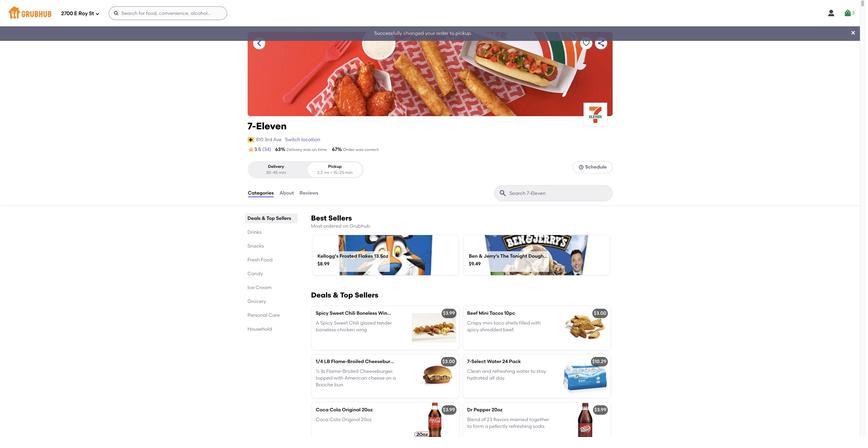 Task type: vqa. For each thing, say whether or not it's contained in the screenshot.
Star icon related to Mahwah Pizza and Pasta
no



Task type: describe. For each thing, give the bounding box(es) containing it.
a spicy sweet chili glazed tender boneless chicken wing
[[316, 321, 392, 333]]

spicy inside a spicy sweet chili glazed tender boneless chicken wing
[[321, 321, 333, 326]]

•
[[331, 170, 332, 175]]

1 original from the top
[[342, 408, 361, 413]]

0 horizontal spatial svg image
[[95, 12, 99, 16]]

0 vertical spatial chili
[[345, 311, 356, 317]]

ordered
[[324, 224, 342, 229]]

order
[[437, 31, 449, 36]]

beef
[[468, 311, 478, 317]]

water
[[517, 369, 530, 375]]

cream
[[256, 285, 272, 291]]

ave
[[274, 137, 282, 143]]

ben & jerry's the tonight dough... $9.49
[[469, 254, 548, 267]]

delivery for 30–45
[[268, 164, 284, 169]]

cheese
[[369, 376, 385, 382]]

order was correct
[[343, 147, 379, 152]]

switch
[[285, 137, 301, 143]]

cheeseburger
[[365, 359, 398, 365]]

svg image inside main navigation navigation
[[114, 10, 119, 16]]

deals inside tab
[[248, 216, 261, 222]]

dough...
[[529, 254, 548, 259]]

to for water
[[531, 369, 536, 375]]

10pc
[[505, 311, 516, 317]]

pack
[[510, 359, 521, 365]]

filled
[[520, 321, 530, 326]]

spicy sweet chili boneless wings 8 count
[[316, 311, 412, 317]]

drinks
[[248, 230, 262, 235]]

clean
[[468, 369, 481, 375]]

23
[[487, 417, 493, 423]]

(34)
[[263, 147, 271, 153]]

& inside "deals & top sellers" tab
[[262, 216, 266, 222]]

categories button
[[248, 181, 274, 206]]

13.5oz
[[375, 254, 389, 259]]

with inside crispy mini taco shells filled with spicy shredded beef.
[[532, 321, 541, 326]]

option group containing delivery 30–45 min
[[248, 161, 364, 179]]

tonight
[[510, 254, 528, 259]]

pefectly
[[490, 424, 508, 430]]

about button
[[279, 181, 294, 206]]

kellogg's frosted flakes 13.5oz $8.99
[[318, 254, 389, 267]]

brioche
[[316, 383, 334, 388]]

1 horizontal spatial deals
[[311, 291, 332, 300]]

topped
[[316, 376, 333, 382]]

1/4 lb flame-broiled cheeseburger image
[[409, 355, 460, 399]]

refreshing inside blend of 23 flavors married together to form a pefectly refreshing soda.
[[509, 424, 532, 430]]

2 coca cola original 20oz from the top
[[316, 417, 372, 423]]

810
[[256, 137, 264, 143]]

tender
[[377, 321, 392, 326]]

& inside "ben & jerry's the tonight dough... $9.49"
[[479, 254, 483, 259]]

drinks tab
[[248, 229, 295, 236]]

save this restaurant image
[[583, 39, 591, 47]]

8
[[394, 311, 397, 317]]

7-eleven
[[248, 120, 287, 132]]

personal
[[248, 313, 268, 319]]

a inside blend of 23 flavors married together to form a pefectly refreshing soda.
[[485, 424, 488, 430]]

switch location button
[[285, 136, 321, 144]]

boneless
[[357, 311, 377, 317]]

pickup 2.2 mi • 15–25 min
[[318, 164, 353, 175]]

tacos
[[490, 311, 504, 317]]

30–45
[[266, 170, 278, 175]]

pickup
[[328, 164, 342, 169]]

1 coca cola original 20oz from the top
[[316, 408, 373, 413]]

3rd
[[265, 137, 272, 143]]

2 horizontal spatial sellers
[[355, 291, 379, 300]]

snacks
[[248, 244, 264, 249]]

candy tab
[[248, 271, 295, 278]]

3 button
[[845, 7, 855, 19]]

dr pepper 20oz image
[[560, 403, 611, 438]]

$10.29
[[593, 359, 607, 365]]

1 cola from the top
[[330, 408, 341, 413]]

about
[[280, 190, 294, 196]]

changed
[[404, 31, 424, 36]]

soda.
[[533, 424, 546, 430]]

7- for select
[[468, 359, 472, 365]]

save this restaurant button
[[581, 37, 593, 49]]

$3.00 for ¼ lb flame-broiled cheeseburger, topped with american cheese on a brioche bun
[[443, 359, 455, 365]]

st
[[89, 10, 94, 16]]

2 cola from the top
[[330, 417, 341, 423]]

best sellers most ordered on grubhub
[[311, 214, 370, 229]]

¼
[[316, 369, 320, 375]]

spicy sweet chili boneless wings 8 count image
[[409, 307, 460, 351]]

correct
[[365, 147, 379, 152]]

order
[[343, 147, 355, 152]]

location
[[302, 137, 320, 143]]

was for 67
[[356, 147, 364, 152]]

dr pepper 20oz
[[468, 408, 503, 413]]

personal care tab
[[248, 312, 295, 319]]

fresh food
[[248, 257, 273, 263]]

day.
[[496, 376, 506, 382]]

$3.99 for dr
[[443, 408, 455, 413]]

3.5
[[255, 147, 261, 153]]

married
[[510, 417, 529, 423]]

chicken
[[337, 327, 355, 333]]

beef mini tacos 10pc
[[468, 311, 516, 317]]

2700
[[61, 10, 73, 16]]

cheeseburger,
[[360, 369, 394, 375]]

min inside delivery 30–45 min
[[279, 170, 286, 175]]

crispy
[[468, 321, 482, 326]]

count
[[398, 311, 412, 317]]

personal care
[[248, 313, 280, 319]]

810 3rd ave button
[[256, 136, 282, 144]]

grocery tab
[[248, 298, 295, 305]]

1 coca from the top
[[316, 408, 329, 413]]

pepper
[[474, 408, 491, 413]]

on inside best sellers most ordered on grubhub
[[343, 224, 349, 229]]

flame- for lb
[[331, 359, 348, 365]]

time
[[318, 147, 327, 152]]

most
[[311, 224, 322, 229]]

1/4
[[316, 359, 323, 365]]

roy
[[79, 10, 88, 16]]

2 original from the top
[[342, 417, 360, 423]]

0 vertical spatial spicy
[[316, 311, 329, 317]]

american
[[345, 376, 367, 382]]

broiled for cheeseburger
[[348, 359, 364, 365]]

2 coca from the top
[[316, 417, 329, 423]]

lb
[[324, 359, 330, 365]]

boneless
[[316, 327, 336, 333]]

reviews
[[300, 190, 319, 196]]



Task type: locate. For each thing, give the bounding box(es) containing it.
spicy up a
[[316, 311, 329, 317]]

2 was from the left
[[356, 147, 364, 152]]

0 vertical spatial broiled
[[348, 359, 364, 365]]

3
[[853, 10, 855, 16]]

chili up a spicy sweet chili glazed tender boneless chicken wing
[[345, 311, 356, 317]]

bun
[[335, 383, 344, 388]]

lb
[[321, 369, 326, 375]]

¼ lb flame-broiled cheeseburger, topped with american cheese on a brioche bun
[[316, 369, 396, 388]]

flavors
[[494, 417, 509, 423]]

min right 30–45
[[279, 170, 286, 175]]

spicy
[[316, 311, 329, 317], [321, 321, 333, 326]]

jerry's
[[484, 254, 500, 259]]

7- up clean
[[468, 359, 472, 365]]

broiled for cheeseburger,
[[343, 369, 359, 375]]

glazed
[[361, 321, 376, 326]]

810 3rd ave
[[256, 137, 282, 143]]

a right cheese
[[393, 376, 396, 382]]

sellers up ordered
[[329, 214, 352, 223]]

1 vertical spatial with
[[334, 376, 344, 382]]

care
[[269, 313, 280, 319]]

Search 7-Eleven search field
[[509, 190, 611, 197]]

0 horizontal spatial min
[[279, 170, 286, 175]]

0 horizontal spatial top
[[267, 216, 275, 222]]

option group
[[248, 161, 364, 179]]

63
[[275, 147, 281, 153]]

was
[[303, 147, 311, 152], [356, 147, 364, 152]]

0 vertical spatial flame-
[[331, 359, 348, 365]]

magnifying glass icon image
[[499, 189, 507, 198]]

2.2
[[318, 170, 323, 175]]

2 horizontal spatial to
[[531, 369, 536, 375]]

broiled inside ¼ lb flame-broiled cheeseburger, topped with american cheese on a brioche bun
[[343, 369, 359, 375]]

1 horizontal spatial svg image
[[828, 9, 836, 17]]

min inside pickup 2.2 mi • 15–25 min
[[346, 170, 353, 175]]

0 horizontal spatial was
[[303, 147, 311, 152]]

2700 e roy st
[[61, 10, 94, 16]]

taco
[[494, 321, 505, 326]]

0 horizontal spatial on
[[312, 147, 317, 152]]

7-
[[248, 120, 256, 132], [468, 359, 472, 365]]

2 horizontal spatial on
[[386, 376, 392, 382]]

7-select water 24 pack
[[468, 359, 521, 365]]

7- up subscription pass image
[[248, 120, 256, 132]]

svg image inside 3 "button"
[[845, 9, 853, 17]]

wings
[[379, 311, 393, 317]]

top
[[267, 216, 275, 222], [340, 291, 353, 300]]

0 vertical spatial original
[[342, 408, 361, 413]]

1 was from the left
[[303, 147, 311, 152]]

0 horizontal spatial sellers
[[276, 216, 291, 222]]

0 horizontal spatial deals & top sellers
[[248, 216, 291, 222]]

sellers inside best sellers most ordered on grubhub
[[329, 214, 352, 223]]

caret left icon image
[[255, 39, 263, 47]]

1 vertical spatial 7-
[[468, 359, 472, 365]]

0 horizontal spatial $3.00
[[443, 359, 455, 365]]

& up drinks tab
[[262, 216, 266, 222]]

refreshing inside clean and refreshing water to stay hydrated all day.
[[493, 369, 516, 375]]

1 horizontal spatial with
[[532, 321, 541, 326]]

deals & top sellers tab
[[248, 215, 295, 222]]

1 vertical spatial a
[[485, 424, 488, 430]]

with up the bun
[[334, 376, 344, 382]]

to left stay
[[531, 369, 536, 375]]

sellers up drinks tab
[[276, 216, 291, 222]]

1 horizontal spatial on
[[343, 224, 349, 229]]

delivery 30–45 min
[[266, 164, 286, 175]]

top up drinks tab
[[267, 216, 275, 222]]

and
[[483, 369, 492, 375]]

1 horizontal spatial &
[[333, 291, 339, 300]]

1 vertical spatial deals
[[311, 291, 332, 300]]

clean and refreshing water to stay hydrated all day.
[[468, 369, 547, 382]]

on right cheese
[[386, 376, 392, 382]]

star icon image
[[248, 147, 255, 153]]

1 min from the left
[[279, 170, 286, 175]]

sweet
[[330, 311, 344, 317], [334, 321, 348, 326]]

67
[[332, 147, 338, 153]]

with inside ¼ lb flame-broiled cheeseburger, topped with american cheese on a brioche bun
[[334, 376, 344, 382]]

0 vertical spatial to
[[450, 31, 455, 36]]

$3.99 for beef
[[443, 311, 455, 317]]

coca
[[316, 408, 329, 413], [316, 417, 329, 423]]

candy
[[248, 271, 263, 277]]

stay
[[537, 369, 547, 375]]

0 vertical spatial refreshing
[[493, 369, 516, 375]]

to right order
[[450, 31, 455, 36]]

broiled
[[348, 359, 364, 365], [343, 369, 359, 375]]

a inside ¼ lb flame-broiled cheeseburger, topped with american cheese on a brioche bun
[[393, 376, 396, 382]]

0 horizontal spatial svg image
[[114, 10, 119, 16]]

best
[[311, 214, 327, 223]]

1 vertical spatial original
[[342, 417, 360, 423]]

was right order
[[356, 147, 364, 152]]

fresh
[[248, 257, 260, 263]]

1 vertical spatial chili
[[349, 321, 359, 326]]

flame- for lb
[[327, 369, 343, 375]]

0 vertical spatial cola
[[330, 408, 341, 413]]

1 vertical spatial coca cola original 20oz
[[316, 417, 372, 423]]

flame-
[[331, 359, 348, 365], [327, 369, 343, 375]]

1 vertical spatial &
[[479, 254, 483, 259]]

to
[[450, 31, 455, 36], [531, 369, 536, 375], [468, 424, 472, 430]]

$9.49
[[469, 262, 481, 267]]

share icon image
[[598, 39, 606, 47]]

switch location
[[285, 137, 320, 143]]

to inside blend of 23 flavors married together to form a pefectly refreshing soda.
[[468, 424, 472, 430]]

snacks tab
[[248, 243, 295, 250]]

shells
[[506, 321, 518, 326]]

0 vertical spatial a
[[393, 376, 396, 382]]

beef mini tacos 10pc image
[[560, 307, 611, 351]]

blend of 23 flavors married together to form a pefectly refreshing soda.
[[468, 417, 550, 430]]

on
[[312, 147, 317, 152], [343, 224, 349, 229], [386, 376, 392, 382]]

2 vertical spatial on
[[386, 376, 392, 382]]

refreshing
[[493, 369, 516, 375], [509, 424, 532, 430]]

1 vertical spatial top
[[340, 291, 353, 300]]

chili inside a spicy sweet chili glazed tender boneless chicken wing
[[349, 321, 359, 326]]

0 vertical spatial with
[[532, 321, 541, 326]]

0 vertical spatial svg image
[[114, 10, 119, 16]]

svg image
[[114, 10, 119, 16], [851, 30, 857, 36], [579, 165, 584, 170]]

deals up a
[[311, 291, 332, 300]]

svg image left schedule
[[579, 165, 584, 170]]

successfully
[[375, 31, 402, 36]]

svg image right st
[[114, 10, 119, 16]]

0 vertical spatial deals & top sellers
[[248, 216, 291, 222]]

0 vertical spatial $3.00
[[594, 311, 607, 317]]

0 vertical spatial deals
[[248, 216, 261, 222]]

beef.
[[504, 327, 515, 333]]

deals & top sellers up spicy sweet chili boneless wings 8 count
[[311, 291, 379, 300]]

refreshing up the day.
[[493, 369, 516, 375]]

1 vertical spatial svg image
[[851, 30, 857, 36]]

20oz
[[362, 408, 373, 413], [492, 408, 503, 413], [361, 417, 372, 423]]

0 horizontal spatial deals
[[248, 216, 261, 222]]

on left the time
[[312, 147, 317, 152]]

delivery down switch
[[287, 147, 302, 152]]

& up spicy sweet chili boneless wings 8 count
[[333, 291, 339, 300]]

a down of
[[485, 424, 488, 430]]

ice cream tab
[[248, 284, 295, 292]]

your
[[425, 31, 435, 36]]

2 horizontal spatial svg image
[[851, 30, 857, 36]]

fresh food tab
[[248, 257, 295, 264]]

$8.99
[[318, 262, 330, 267]]

hydrated
[[468, 376, 489, 382]]

7-select water 24 pack image
[[560, 355, 611, 399]]

svg image down 3
[[851, 30, 857, 36]]

min right 15–25
[[346, 170, 353, 175]]

1 horizontal spatial $3.00
[[594, 311, 607, 317]]

sweet inside a spicy sweet chili glazed tender boneless chicken wing
[[334, 321, 348, 326]]

$3.00 for crispy mini taco shells filled with spicy shredded beef.
[[594, 311, 607, 317]]

crispy mini taco shells filled with spicy shredded beef.
[[468, 321, 541, 333]]

1 horizontal spatial 7-
[[468, 359, 472, 365]]

7- for eleven
[[248, 120, 256, 132]]

0 horizontal spatial 7-
[[248, 120, 256, 132]]

select
[[472, 359, 486, 365]]

2 min from the left
[[346, 170, 353, 175]]

1 horizontal spatial sellers
[[329, 214, 352, 223]]

0 vertical spatial coca
[[316, 408, 329, 413]]

min
[[279, 170, 286, 175], [346, 170, 353, 175]]

to for order
[[450, 31, 455, 36]]

1 horizontal spatial deals & top sellers
[[311, 291, 379, 300]]

ice cream
[[248, 285, 272, 291]]

0 horizontal spatial delivery
[[268, 164, 284, 169]]

0 horizontal spatial a
[[393, 376, 396, 382]]

all
[[490, 376, 495, 382]]

was for 63
[[303, 147, 311, 152]]

delivery inside delivery 30–45 min
[[268, 164, 284, 169]]

deals & top sellers up drinks tab
[[248, 216, 291, 222]]

delivery for was
[[287, 147, 302, 152]]

1 vertical spatial delivery
[[268, 164, 284, 169]]

deals & top sellers inside tab
[[248, 216, 291, 222]]

household tab
[[248, 326, 295, 333]]

spicy up boneless
[[321, 321, 333, 326]]

1 horizontal spatial min
[[346, 170, 353, 175]]

ben
[[469, 254, 478, 259]]

top up spicy sweet chili boneless wings 8 count
[[340, 291, 353, 300]]

& right the ben
[[479, 254, 483, 259]]

to down blend
[[468, 424, 472, 430]]

2 vertical spatial to
[[468, 424, 472, 430]]

kellogg's
[[318, 254, 339, 259]]

1 vertical spatial $3.00
[[443, 359, 455, 365]]

2 vertical spatial svg image
[[579, 165, 584, 170]]

7-eleven logo image
[[584, 103, 608, 127]]

1 vertical spatial broiled
[[343, 369, 359, 375]]

1 vertical spatial spicy
[[321, 321, 333, 326]]

coca cola original 20oz image
[[409, 403, 460, 438]]

0 horizontal spatial to
[[450, 31, 455, 36]]

2 vertical spatial &
[[333, 291, 339, 300]]

main navigation navigation
[[0, 0, 861, 26]]

a
[[316, 321, 320, 326]]

1 horizontal spatial delivery
[[287, 147, 302, 152]]

original
[[342, 408, 361, 413], [342, 417, 360, 423]]

on inside ¼ lb flame-broiled cheeseburger, topped with american cheese on a brioche bun
[[386, 376, 392, 382]]

to inside clean and refreshing water to stay hydrated all day.
[[531, 369, 536, 375]]

1 horizontal spatial top
[[340, 291, 353, 300]]

2 horizontal spatial &
[[479, 254, 483, 259]]

deals up the drinks
[[248, 216, 261, 222]]

0 vertical spatial top
[[267, 216, 275, 222]]

sellers
[[329, 214, 352, 223], [276, 216, 291, 222], [355, 291, 379, 300]]

1 vertical spatial coca
[[316, 417, 329, 423]]

1 vertical spatial deals & top sellers
[[311, 291, 379, 300]]

schedule button
[[573, 161, 613, 174]]

0 vertical spatial delivery
[[287, 147, 302, 152]]

pickup.
[[456, 31, 473, 36]]

1 vertical spatial sweet
[[334, 321, 348, 326]]

1 vertical spatial cola
[[330, 417, 341, 423]]

with right filled
[[532, 321, 541, 326]]

Search for food, convenience, alcohol... search field
[[109, 6, 227, 20]]

deals
[[248, 216, 261, 222], [311, 291, 332, 300]]

top inside tab
[[267, 216, 275, 222]]

1 horizontal spatial was
[[356, 147, 364, 152]]

mini
[[479, 311, 489, 317]]

1 horizontal spatial to
[[468, 424, 472, 430]]

frosted
[[340, 254, 358, 259]]

sellers up boneless
[[355, 291, 379, 300]]

1 vertical spatial flame-
[[327, 369, 343, 375]]

0 vertical spatial sweet
[[330, 311, 344, 317]]

spicy
[[468, 327, 479, 333]]

1 vertical spatial refreshing
[[509, 424, 532, 430]]

flame- inside ¼ lb flame-broiled cheeseburger, topped with american cheese on a brioche bun
[[327, 369, 343, 375]]

2 horizontal spatial svg image
[[845, 9, 853, 17]]

svg image
[[828, 9, 836, 17], [845, 9, 853, 17], [95, 12, 99, 16]]

form
[[473, 424, 484, 430]]

together
[[530, 417, 550, 423]]

0 horizontal spatial &
[[262, 216, 266, 222]]

categories
[[248, 190, 274, 196]]

0 vertical spatial on
[[312, 147, 317, 152]]

refreshing down married
[[509, 424, 532, 430]]

delivery was on time
[[287, 147, 327, 152]]

coca cola original 20oz
[[316, 408, 373, 413], [316, 417, 372, 423]]

0 horizontal spatial with
[[334, 376, 344, 382]]

0 vertical spatial 7-
[[248, 120, 256, 132]]

chili up wing
[[349, 321, 359, 326]]

svg image inside schedule button
[[579, 165, 584, 170]]

schedule
[[586, 164, 607, 170]]

subscription pass image
[[248, 137, 255, 143]]

was down location
[[303, 147, 311, 152]]

0 vertical spatial coca cola original 20oz
[[316, 408, 373, 413]]

1 vertical spatial to
[[531, 369, 536, 375]]

1 vertical spatial on
[[343, 224, 349, 229]]

sellers inside tab
[[276, 216, 291, 222]]

on right ordered
[[343, 224, 349, 229]]

delivery up 30–45
[[268, 164, 284, 169]]

1 horizontal spatial a
[[485, 424, 488, 430]]

0 vertical spatial &
[[262, 216, 266, 222]]

cola
[[330, 408, 341, 413], [330, 417, 341, 423]]

e
[[74, 10, 77, 16]]

food
[[261, 257, 273, 263]]

1 horizontal spatial svg image
[[579, 165, 584, 170]]



